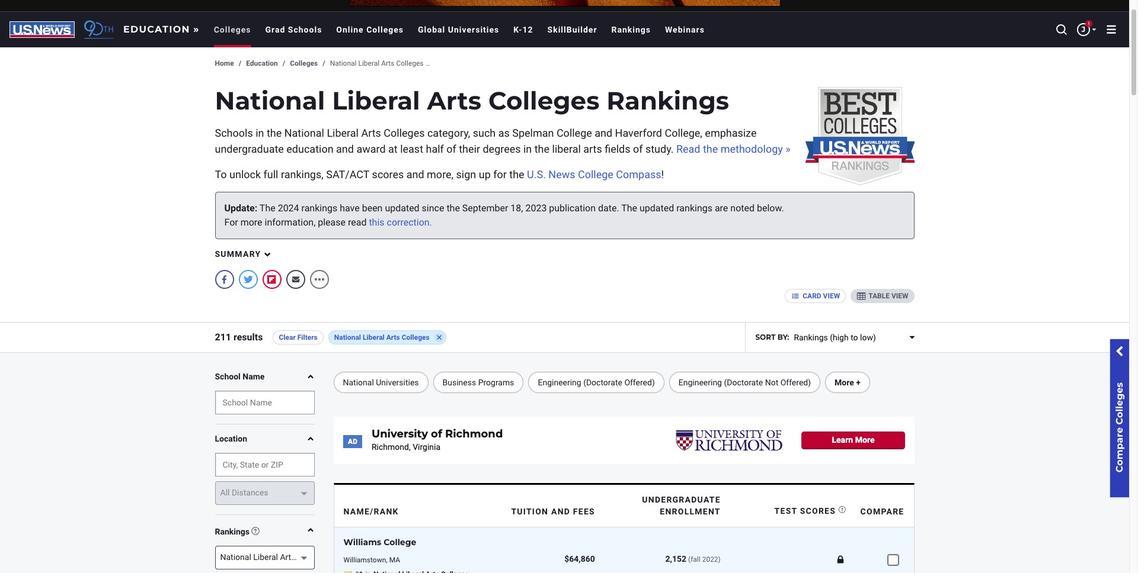 Task type: locate. For each thing, give the bounding box(es) containing it.
more +
[[835, 378, 861, 388]]

and
[[595, 127, 613, 139], [336, 143, 354, 155], [407, 168, 424, 181], [551, 507, 570, 517]]

compare colleges
[[1114, 383, 1125, 473]]

clear filters
[[279, 334, 318, 342]]

arts
[[381, 59, 395, 68], [427, 85, 481, 116], [361, 127, 381, 139], [386, 334, 400, 342]]

this correction.
[[369, 217, 432, 228]]

the up undergraduate on the top left of the page
[[267, 127, 282, 139]]

national liberal arts colleges rankings up such
[[215, 85, 729, 116]]

rankings
[[302, 203, 337, 214], [677, 203, 713, 214]]

test
[[775, 506, 797, 516]]

1 vertical spatial compare
[[861, 507, 904, 517]]

1 vertical spatial education
[[246, 59, 278, 68]]

the right since on the left top
[[447, 203, 460, 214]]

national liberal arts colleges rankings down online colleges
[[330, 59, 454, 68]]

least
[[400, 143, 423, 155]]

national down national liberal arts colleges
[[343, 378, 374, 388]]

2 updated from the left
[[640, 203, 674, 214]]

0 vertical spatial schools
[[288, 25, 322, 34]]

engineering (doctorate offered) link
[[529, 372, 664, 394]]

0 vertical spatial none field
[[215, 391, 315, 415]]

0 horizontal spatial schools
[[215, 127, 253, 139]]

(doctorate for offered)
[[583, 378, 622, 388]]

schools
[[288, 25, 322, 34], [215, 127, 253, 139]]

City, State or ZIP text field
[[215, 454, 315, 477]]

1 horizontal spatial updated
[[640, 203, 674, 214]]

1 horizontal spatial the
[[621, 203, 637, 214]]

schools up undergraduate on the top left of the page
[[215, 127, 253, 139]]

advertisement region
[[349, 0, 781, 7], [333, 417, 914, 465]]

1 horizontal spatial universities
[[448, 25, 499, 34]]

0 vertical spatial compare
[[1114, 428, 1125, 473]]

updated
[[385, 203, 420, 214], [640, 203, 674, 214]]

0 vertical spatial advertisement region
[[349, 0, 781, 7]]

skillbuilder link
[[540, 12, 604, 47]]

colleges inside 'button'
[[402, 334, 430, 342]]

the
[[260, 203, 275, 214], [621, 203, 637, 214]]

colleges inside schools in the national liberal arts colleges category, such as spelman college and haverford college, emphasize undergraduate education and award at least half of their degrees in the liberal arts fields of study.
[[384, 127, 425, 139]]

view for card view
[[823, 292, 840, 301]]

1 the from the left
[[260, 203, 275, 214]]

full
[[264, 168, 278, 181]]

2 rankings from the left
[[677, 203, 713, 214]]

in
[[256, 127, 264, 139], [523, 143, 532, 155]]

view inside card view button
[[823, 292, 840, 301]]

webinars link
[[658, 12, 712, 47]]

j button
[[1074, 18, 1100, 42]]

liberal
[[552, 143, 581, 155]]

0 horizontal spatial of
[[447, 143, 456, 155]]

view for table view
[[892, 292, 909, 301]]

view inside table view button
[[892, 292, 909, 301]]

1 horizontal spatial rankings
[[677, 203, 713, 214]]

read the methodology » link
[[676, 143, 791, 155]]

national liberal arts colleges button
[[328, 331, 446, 345]]

as
[[498, 127, 510, 139]]

arts up award
[[361, 127, 381, 139]]

for
[[493, 168, 507, 181]]

1 vertical spatial none field
[[215, 454, 315, 477]]

j
[[1082, 25, 1086, 34]]

0 horizontal spatial in
[[256, 127, 264, 139]]

college up liberal
[[557, 127, 592, 139]]

0 horizontal spatial the
[[260, 203, 275, 214]]

arts
[[584, 143, 602, 155]]

enrollment
[[660, 507, 721, 517]]

none field school name
[[215, 391, 315, 415]]

in up undergraduate on the top left of the page
[[256, 127, 264, 139]]

undergraduate
[[215, 143, 284, 155]]

filters
[[297, 334, 318, 342]]

name/rank
[[344, 507, 399, 517]]

college inside schools in the national liberal arts colleges category, such as spelman college and haverford college, emphasize undergraduate education and award at least half of their degrees in the liberal arts fields of study.
[[557, 127, 592, 139]]

universities for global universities
[[448, 25, 499, 34]]

skillbuilder
[[548, 25, 597, 34]]

0 vertical spatial universities
[[448, 25, 499, 34]]

2 (doctorate from the left
[[724, 378, 763, 388]]

1 vertical spatial colleges link
[[290, 59, 318, 69]]

0 horizontal spatial offered)
[[625, 378, 655, 388]]

0 vertical spatial colleges link
[[207, 12, 258, 47]]

none field down name
[[215, 391, 315, 415]]

for
[[224, 217, 238, 228]]

updated up this correction. at the left of page
[[385, 203, 420, 214]]

1 of from the left
[[447, 143, 456, 155]]

grad schools
[[265, 25, 322, 34]]

1 horizontal spatial engineering
[[679, 378, 722, 388]]

not
[[765, 378, 779, 388]]

none field down location
[[215, 454, 315, 477]]

0 horizontal spatial universities
[[376, 378, 419, 388]]

schools in the national liberal arts colleges category, such as spelman college and haverford college, emphasize undergraduate education and award at least half of their degrees in the liberal arts fields of study.
[[215, 127, 757, 155]]

2 view from the left
[[892, 292, 909, 301]]

global
[[418, 25, 445, 34]]

williamstown, ma
[[344, 557, 400, 565]]

global universities
[[418, 25, 499, 34]]

national right "filters" at the bottom of page
[[334, 334, 361, 342]]

view right card
[[823, 292, 840, 301]]

college up ma
[[384, 538, 416, 548]]

1 none field from the top
[[215, 391, 315, 415]]

1 vertical spatial national liberal arts colleges rankings
[[215, 85, 729, 116]]

0 horizontal spatial education link
[[119, 19, 204, 40]]

1 horizontal spatial schools
[[288, 25, 322, 34]]

liberal
[[358, 59, 380, 68], [332, 85, 420, 116], [327, 127, 359, 139], [363, 334, 385, 342]]

arts up national universities link
[[386, 334, 400, 342]]

1 horizontal spatial compare
[[1114, 428, 1125, 473]]

0 vertical spatial national liberal arts colleges rankings
[[330, 59, 454, 68]]

best colleges badge image
[[805, 87, 914, 186]]

colleges link down the grad schools link
[[290, 59, 318, 69]]

rankings
[[612, 25, 651, 34], [425, 59, 454, 68], [607, 85, 729, 116], [215, 528, 250, 537]]

grad
[[265, 25, 285, 34]]

1 updated from the left
[[385, 203, 420, 214]]

rankings up please
[[302, 203, 337, 214]]

business
[[443, 378, 476, 388]]

(doctorate for not
[[724, 378, 763, 388]]

engineering (doctorate not offered)
[[679, 378, 811, 388]]

schools inside schools in the national liberal arts colleges category, such as spelman college and haverford college, emphasize undergraduate education and award at least half of their degrees in the liberal arts fields of study.
[[215, 127, 253, 139]]

1 vertical spatial advertisement region
[[333, 417, 914, 465]]

fields
[[605, 143, 631, 155]]

1 engineering from the left
[[538, 378, 581, 388]]

home
[[215, 59, 234, 68]]

1 horizontal spatial education link
[[246, 59, 278, 69]]

below.
[[757, 203, 784, 214]]

methodology »
[[721, 143, 791, 155]]

williamstown,
[[344, 557, 388, 565]]

1 (doctorate from the left
[[583, 378, 622, 388]]

1 horizontal spatial of
[[633, 143, 643, 155]]

read the methodology »
[[676, 143, 791, 155]]

the left 2024
[[260, 203, 275, 214]]

2023
[[526, 203, 547, 214]]

education link
[[119, 19, 204, 40], [246, 59, 278, 69]]

0 horizontal spatial (doctorate
[[583, 378, 622, 388]]

summary
[[215, 250, 261, 259]]

None field
[[215, 391, 315, 415], [215, 454, 315, 477]]

universities right global
[[448, 25, 499, 34]]

0 horizontal spatial colleges link
[[207, 12, 258, 47]]

clear filters button
[[273, 331, 324, 345]]

online
[[336, 25, 364, 34]]

view right table on the bottom right of page
[[892, 292, 909, 301]]

the inside the 2024 rankings have been updated since the september 18, 2023 publication date. the updated rankings are noted below. for more information, please read
[[447, 203, 460, 214]]

card view
[[803, 292, 840, 301]]

to
[[215, 168, 227, 181]]

liberal inside schools in the national liberal arts colleges category, such as spelman college and haverford college, emphasize undergraduate education and award at least half of their degrees in the liberal arts fields of study.
[[327, 127, 359, 139]]

1 horizontal spatial in
[[523, 143, 532, 155]]

0 horizontal spatial compare
[[861, 507, 904, 517]]

compare for compare colleges
[[1114, 428, 1125, 473]]

online colleges link
[[329, 12, 411, 47]]

1 horizontal spatial view
[[892, 292, 909, 301]]

1 horizontal spatial colleges link
[[290, 59, 318, 69]]

1 vertical spatial universities
[[376, 378, 419, 388]]

undergraduate enrollment
[[642, 496, 721, 517]]

haverford
[[615, 127, 662, 139]]

name
[[243, 372, 265, 382]]

of down haverford
[[633, 143, 643, 155]]

1 vertical spatial schools
[[215, 127, 253, 139]]

offered)
[[625, 378, 655, 388], [781, 378, 811, 388]]

2,152
[[666, 555, 687, 564]]

1 horizontal spatial offered)
[[781, 378, 811, 388]]

liberal inside 'button'
[[363, 334, 385, 342]]

home link
[[215, 59, 234, 69]]

programs
[[478, 378, 514, 388]]

colleges
[[214, 25, 251, 34], [366, 25, 404, 34], [290, 59, 318, 68], [396, 59, 424, 68], [489, 85, 600, 116], [384, 127, 425, 139], [402, 334, 430, 342], [1114, 383, 1125, 426]]

updated down !
[[640, 203, 674, 214]]

u.s. news and world report logo image
[[9, 21, 75, 38]]

the down spelman
[[535, 143, 550, 155]]

0 horizontal spatial engineering
[[538, 378, 581, 388]]

0 horizontal spatial view
[[823, 292, 840, 301]]

arts down online colleges
[[381, 59, 395, 68]]

2 of from the left
[[633, 143, 643, 155]]

this correction. link
[[369, 217, 432, 228]]

compare
[[1114, 428, 1125, 473], [861, 507, 904, 517]]

williams
[[344, 538, 381, 548]]

2 engineering from the left
[[679, 378, 722, 388]]

colleges link up home
[[207, 12, 258, 47]]

engineering for engineering (doctorate offered)
[[538, 378, 581, 388]]

date.
[[598, 203, 619, 214]]

please
[[318, 217, 346, 228]]

the right the date.
[[621, 203, 637, 214]]

of down category,
[[447, 143, 456, 155]]

12
[[523, 25, 533, 34]]

this
[[369, 217, 385, 228]]

1 view from the left
[[823, 292, 840, 301]]

national inside schools in the national liberal arts colleges category, such as spelman college and haverford college, emphasize undergraduate education and award at least half of their degrees in the liberal arts fields of study.
[[284, 127, 324, 139]]

education down grad at the top left of the page
[[246, 59, 278, 68]]

national
[[330, 59, 357, 68], [215, 85, 325, 116], [284, 127, 324, 139], [334, 334, 361, 342], [343, 378, 374, 388]]

1 horizontal spatial (doctorate
[[724, 378, 763, 388]]

0 vertical spatial college
[[557, 127, 592, 139]]

sort by:
[[756, 333, 789, 342]]

universities down national liberal arts colleges 'button'
[[376, 378, 419, 388]]

2 none field from the top
[[215, 454, 315, 477]]

compare for compare
[[861, 507, 904, 517]]

2 offered) from the left
[[781, 378, 811, 388]]

1 offered) from the left
[[625, 378, 655, 388]]

in down spelman
[[523, 143, 532, 155]]

college down arts in the right top of the page
[[578, 168, 614, 181]]

0 horizontal spatial rankings
[[302, 203, 337, 214]]

schools right grad at the top left of the page
[[288, 25, 322, 34]]

rankings left are
[[677, 203, 713, 214]]

national up education
[[284, 127, 324, 139]]

school name
[[215, 372, 265, 382]]

half
[[426, 143, 444, 155]]

sat/act
[[326, 168, 369, 181]]

by:
[[778, 333, 789, 342]]

0 horizontal spatial education
[[123, 24, 190, 35]]

education right 90th anniversary logo
[[123, 24, 190, 35]]

0 horizontal spatial updated
[[385, 203, 420, 214]]



Task type: vqa. For each thing, say whether or not it's contained in the screenshot.
right You
no



Task type: describe. For each thing, give the bounding box(es) containing it.
and up sat/act
[[336, 143, 354, 155]]

2,152 (fall 2022)
[[666, 555, 721, 564]]

scores
[[800, 506, 836, 516]]

arts inside schools in the national liberal arts colleges category, such as spelman college and haverford college, emphasize undergraduate education and award at least half of their degrees in the liberal arts fields of study.
[[361, 127, 381, 139]]

global universities link
[[411, 12, 506, 47]]

more
[[835, 378, 854, 388]]

the right 'for'
[[509, 168, 524, 181]]

School Name text field
[[215, 391, 315, 415]]

grad schools link
[[258, 12, 329, 47]]

2 vertical spatial college
[[384, 538, 416, 548]]

arts inside 'button'
[[386, 334, 400, 342]]

1 vertical spatial in
[[523, 143, 532, 155]]

national inside 'button'
[[334, 334, 361, 342]]

correction.
[[387, 217, 432, 228]]

2024
[[278, 203, 299, 214]]

undergraduate
[[642, 496, 721, 505]]

national liberal arts colleges
[[334, 334, 430, 342]]

to unlock full rankings, sat/act scores and more, sign up for the u.s. news college compass !
[[215, 168, 664, 181]]

their
[[459, 143, 480, 155]]

2 the from the left
[[621, 203, 637, 214]]

update:
[[224, 203, 257, 214]]

college,
[[665, 127, 702, 139]]

national universities link
[[333, 372, 428, 394]]

$64,860
[[565, 555, 595, 564]]

the right the read
[[703, 143, 718, 155]]

test scores
[[775, 506, 836, 516]]

k-12
[[514, 25, 533, 34]]

business programs
[[443, 378, 514, 388]]

arts up category,
[[427, 85, 481, 116]]

september
[[462, 203, 508, 214]]

category,
[[427, 127, 470, 139]]

(fall
[[688, 556, 701, 564]]

information,
[[265, 217, 316, 228]]

williams college
[[344, 538, 416, 548]]

engineering (doctorate not offered) link
[[669, 372, 821, 394]]

national up undergraduate on the top left of the page
[[215, 85, 325, 116]]

the 2024 rankings have been updated since the september 18, 2023 publication date. the updated rankings are noted below. for more information, please read
[[224, 203, 784, 228]]

and left fees
[[551, 507, 570, 517]]

noted
[[731, 203, 755, 214]]

universities for national universities
[[376, 378, 419, 388]]

study.
[[646, 143, 674, 155]]

education
[[287, 143, 334, 155]]

open extra navigation menu image
[[1105, 23, 1119, 37]]

read
[[348, 217, 367, 228]]

1 horizontal spatial education
[[246, 59, 278, 68]]

at
[[388, 143, 398, 155]]

national down online
[[330, 59, 357, 68]]

tuition and fees
[[511, 507, 595, 517]]

up
[[479, 168, 491, 181]]

national universities
[[343, 378, 419, 388]]

results
[[234, 332, 263, 344]]

tuition
[[511, 507, 549, 517]]

sort
[[756, 333, 776, 342]]

engineering for engineering (doctorate not offered)
[[679, 378, 722, 388]]

0 vertical spatial in
[[256, 127, 264, 139]]

0 vertical spatial education
[[123, 24, 190, 35]]

more
[[241, 217, 262, 228]]

compare colleges link
[[1110, 340, 1129, 498]]

more,
[[427, 168, 454, 181]]

webinars
[[665, 25, 705, 34]]

card
[[803, 292, 821, 301]]

since
[[422, 203, 444, 214]]

are
[[715, 203, 728, 214]]

table
[[869, 292, 890, 301]]

18,
[[511, 203, 523, 214]]

publication
[[549, 203, 596, 214]]

summary link
[[215, 249, 914, 261]]

90th anniversary logo image
[[84, 20, 114, 39]]

fees
[[573, 507, 595, 517]]

k-
[[514, 25, 523, 34]]

scores
[[372, 168, 404, 181]]

1 vertical spatial education link
[[246, 59, 278, 69]]

compass
[[616, 168, 661, 181]]

and left more,
[[407, 168, 424, 181]]

search image
[[1055, 23, 1069, 37]]

such
[[473, 127, 496, 139]]

1 vertical spatial college
[[578, 168, 614, 181]]

2022)
[[702, 556, 721, 564]]

location
[[215, 435, 247, 444]]

k-12 link
[[506, 12, 540, 47]]

emphasize
[[705, 127, 757, 139]]

award
[[357, 143, 386, 155]]

u.s. news college compass link
[[527, 168, 661, 181]]

read
[[676, 143, 700, 155]]

none field city, state or zip
[[215, 454, 315, 477]]

online colleges
[[336, 25, 404, 34]]

table view button
[[851, 289, 914, 304]]

and up arts in the right top of the page
[[595, 127, 613, 139]]

1 rankings from the left
[[302, 203, 337, 214]]

been
[[362, 203, 383, 214]]

table view
[[869, 292, 909, 301]]

211 results
[[215, 332, 263, 344]]

spelman
[[512, 127, 554, 139]]

0 vertical spatial education link
[[119, 19, 204, 40]]



